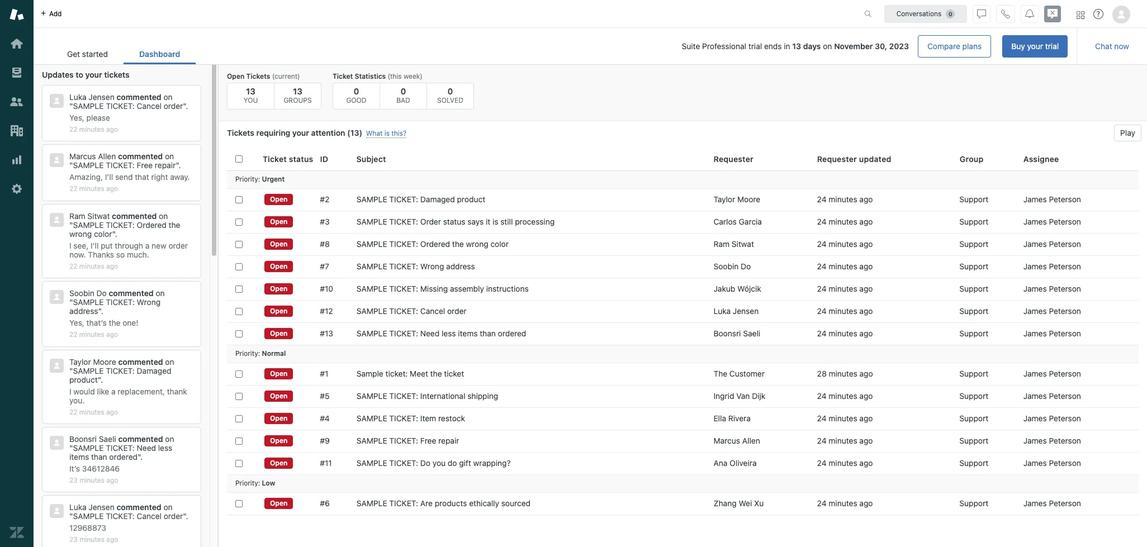 Task type: locate. For each thing, give the bounding box(es) containing it.
taylor
[[714, 195, 736, 204], [69, 357, 91, 367]]

11 support from the top
[[960, 436, 989, 446]]

0 vertical spatial yes,
[[69, 113, 84, 122]]

0 vertical spatial :
[[258, 175, 260, 184]]

1 horizontal spatial taylor
[[714, 195, 736, 204]]

free for sample ticket: free repair
[[420, 436, 436, 446]]

moore up garcia
[[738, 195, 761, 204]]

2 on " from the top
[[69, 152, 174, 170]]

that
[[135, 172, 149, 182]]

sitwat up put
[[87, 211, 110, 221]]

10 support from the top
[[960, 414, 989, 423]]

peterson for soobin do
[[1049, 262, 1082, 271]]

1 sample ticket: cancel order ". from the top
[[73, 101, 188, 111]]

0 vertical spatial a
[[145, 241, 149, 250]]

damaged up replacement, in the left bottom of the page
[[137, 366, 171, 376]]

good
[[346, 96, 367, 105]]

: for low
[[258, 479, 260, 488]]

8 support from the top
[[960, 369, 989, 379]]

zendesk support image
[[10, 7, 24, 22]]

minutes inside it's 34612846 23 minutes ago
[[79, 476, 105, 485]]

1 i from the top
[[69, 241, 71, 250]]

repair up "right"
[[155, 161, 176, 170]]

tickets requiring your attention ( 13 ) what is this?
[[227, 128, 407, 138]]

7 james peterson from the top
[[1024, 329, 1082, 338]]

13 down (current)
[[293, 86, 302, 96]]

your right the requiring
[[292, 128, 309, 138]]

sample ticket: ordered the wrong color inside grid
[[357, 239, 509, 249]]

" up 12968873
[[69, 512, 73, 521]]

ethically
[[469, 499, 499, 508]]

7 james from the top
[[1024, 329, 1047, 338]]

1 horizontal spatial damaged
[[420, 195, 455, 204]]

0 vertical spatial need
[[420, 329, 440, 338]]

7 on " from the top
[[69, 503, 173, 521]]

open for #6
[[270, 499, 288, 508]]

0 horizontal spatial do
[[97, 289, 107, 298]]

2 requester from the left
[[817, 154, 857, 164]]

13 james from the top
[[1024, 499, 1047, 508]]

11 24 minutes ago from the top
[[817, 459, 873, 468]]

jensen
[[89, 92, 114, 102], [733, 306, 759, 316], [89, 503, 114, 512]]

tickets
[[104, 70, 130, 79]]

on " for see,
[[69, 211, 168, 230]]

luka jensen commented for 12968873
[[69, 503, 161, 512]]

grid
[[219, 148, 1148, 547]]

saeli down luka jensen
[[743, 329, 761, 338]]

sample up sample ticket: free repair
[[357, 414, 387, 423]]

2 vertical spatial cancel
[[137, 512, 162, 521]]

9 james peterson from the top
[[1024, 391, 1082, 401]]

peterson for ella rivera
[[1049, 414, 1082, 423]]

support for boonsri saeli
[[960, 329, 989, 338]]

1 vertical spatial luka jensen commented
[[69, 503, 161, 512]]

taylor moore
[[714, 195, 761, 204]]

sample ticket: damaged product up order
[[357, 195, 486, 204]]

boonsri saeli commented
[[69, 435, 163, 444]]

ticket: up sample ticket: wrong address link
[[389, 239, 418, 249]]

#12
[[320, 306, 333, 316]]

i inside i would like a replacement, thank you. 22 minutes ago
[[69, 387, 71, 396]]

repair inside grid
[[439, 436, 459, 446]]

commented for it's 34612846
[[118, 435, 163, 444]]

13 inside 13 you
[[246, 86, 255, 96]]

saeli up 34612846 on the bottom of page
[[99, 435, 116, 444]]

taylor inside grid
[[714, 195, 736, 204]]

7 support from the top
[[960, 329, 989, 338]]

6 " from the top
[[69, 443, 73, 453]]

(
[[347, 128, 350, 138]]

commented up replacement, in the left bottom of the page
[[118, 357, 163, 367]]

james for ana oliveira
[[1024, 459, 1047, 468]]

allen up send
[[98, 152, 116, 161]]

is inside tickets requiring your attention ( 13 ) what is this?
[[385, 129, 390, 138]]

product
[[457, 195, 486, 204], [69, 375, 98, 385]]

jensen inside grid
[[733, 306, 759, 316]]

support for taylor moore
[[960, 195, 989, 204]]

0 inside 0 good
[[354, 86, 359, 96]]

3 22 from the top
[[69, 262, 77, 271]]

support for marcus allen
[[960, 436, 989, 446]]

2 vertical spatial priority
[[235, 479, 258, 488]]

minutes inside 12968873 23 minutes ago
[[79, 536, 105, 544]]

4 james from the top
[[1024, 262, 1047, 271]]

0 solved
[[437, 86, 464, 105]]

1 vertical spatial yes,
[[69, 318, 84, 328]]

8 peterson from the top
[[1049, 369, 1082, 379]]

marcus up amazing,
[[69, 152, 96, 161]]

6 on " from the top
[[69, 435, 174, 453]]

0 vertical spatial taylor
[[714, 195, 736, 204]]

22 down now.
[[69, 262, 77, 271]]

is
[[385, 129, 390, 138], [493, 217, 499, 226]]

product inside sample ticket: damaged product
[[69, 375, 98, 385]]

i'll left send
[[105, 172, 113, 182]]

9 support from the top
[[960, 391, 989, 401]]

sample
[[73, 101, 104, 111], [73, 161, 104, 170], [357, 195, 387, 204], [357, 217, 387, 226], [73, 220, 104, 230], [357, 239, 387, 249], [357, 262, 387, 271], [357, 284, 387, 294], [73, 298, 104, 307], [357, 306, 387, 316], [357, 329, 387, 338], [73, 366, 104, 376], [357, 391, 387, 401], [357, 414, 387, 423], [357, 436, 387, 446], [73, 443, 104, 453], [357, 459, 387, 468], [357, 499, 387, 508], [73, 512, 104, 521]]

jensen up 12968873
[[89, 503, 114, 512]]

2 vertical spatial jensen
[[89, 503, 114, 512]]

1 horizontal spatial sample ticket: damaged product
[[357, 195, 486, 204]]

0 vertical spatial sitwat
[[87, 211, 110, 221]]

organizations image
[[10, 124, 24, 138]]

you
[[244, 96, 258, 105]]

2 24 from the top
[[817, 217, 827, 226]]

much.
[[127, 250, 149, 259]]

ordered up the new
[[137, 220, 167, 230]]

james for soobin do
[[1024, 262, 1047, 271]]

4 24 minutes ago from the top
[[817, 262, 873, 271]]

do for soobin do commented
[[97, 289, 107, 298]]

5 24 minutes ago from the top
[[817, 284, 873, 294]]

minutes inside i would like a replacement, thank you. 22 minutes ago
[[79, 408, 104, 416]]

would
[[73, 387, 95, 396]]

open for #5
[[270, 392, 288, 400]]

13 peterson from the top
[[1049, 499, 1082, 508]]

i'll inside amazing, i'll send that right away. 22 minutes ago
[[105, 172, 113, 182]]

your
[[1028, 41, 1044, 51], [85, 70, 102, 79], [292, 128, 309, 138]]

1 vertical spatial address
[[69, 307, 98, 316]]

1 vertical spatial sitwat
[[732, 239, 754, 249]]

22 inside i would like a replacement, thank you. 22 minutes ago
[[69, 408, 77, 416]]

sample ticket: international shipping link
[[357, 391, 498, 402]]

address up assembly
[[446, 262, 475, 271]]

6 james peterson from the top
[[1024, 306, 1082, 316]]

#2
[[320, 195, 330, 204]]

boonsri inside grid
[[714, 329, 741, 338]]

luka jensen commented up 12968873 23 minutes ago
[[69, 503, 161, 512]]

i left would
[[69, 387, 71, 396]]

requiring
[[256, 128, 290, 138]]

a left the new
[[145, 241, 149, 250]]

2 vertical spatial your
[[292, 128, 309, 138]]

peterson for ingrid van dijk
[[1049, 391, 1082, 401]]

i left see,
[[69, 241, 71, 250]]

30,
[[875, 41, 887, 51]]

ticket: left are
[[389, 499, 418, 508]]

is right it at the left of page
[[493, 217, 499, 226]]

1 horizontal spatial sample ticket: ordered the wrong color
[[357, 239, 509, 249]]

3 0 from the left
[[448, 86, 453, 96]]

10 24 from the top
[[817, 436, 827, 446]]

trial down zendesk chat image
[[1046, 41, 1059, 51]]

address inside "sample ticket: wrong address"
[[69, 307, 98, 316]]

1 vertical spatial less
[[158, 443, 172, 453]]

None checkbox
[[235, 218, 243, 226], [235, 241, 243, 248], [235, 285, 243, 293], [235, 393, 243, 400], [235, 438, 243, 445], [235, 500, 243, 507], [235, 218, 243, 226], [235, 241, 243, 248], [235, 285, 243, 293], [235, 393, 243, 400], [235, 438, 243, 445], [235, 500, 243, 507]]

gift
[[459, 459, 471, 468]]

5 peterson from the top
[[1049, 284, 1082, 294]]

0 vertical spatial jensen
[[89, 92, 114, 102]]

on " up 34612846 on the bottom of page
[[69, 435, 174, 453]]

ago inside 12968873 23 minutes ago
[[106, 536, 118, 544]]

zhang
[[714, 499, 737, 508]]

1 vertical spatial repair
[[439, 436, 459, 446]]

0 horizontal spatial wrong
[[69, 229, 92, 239]]

0 horizontal spatial less
[[158, 443, 172, 453]]

2 horizontal spatial 0
[[448, 86, 453, 96]]

commented up 'one!'
[[109, 289, 154, 298]]

2 " from the top
[[69, 161, 73, 170]]

allen
[[98, 152, 116, 161], [743, 436, 760, 446]]

yes, inside 'yes, please 22 minutes ago'
[[69, 113, 84, 122]]

0 vertical spatial is
[[385, 129, 390, 138]]

2 yes, from the top
[[69, 318, 84, 328]]

section
[[205, 35, 1068, 58]]

repair down restock
[[439, 436, 459, 446]]

0 horizontal spatial sample ticket: damaged product
[[69, 366, 171, 385]]

product up would
[[69, 375, 98, 385]]

luka inside grid
[[714, 306, 731, 316]]

open for #8
[[270, 240, 288, 248]]

color up put
[[94, 229, 112, 239]]

this?
[[392, 129, 407, 138]]

i inside i see, i'll put through a new order now. thanks so much. 22 minutes ago
[[69, 241, 71, 250]]

ordered
[[498, 329, 526, 338], [109, 452, 138, 462]]

12 peterson from the top
[[1049, 459, 1082, 468]]

1 horizontal spatial soobin
[[714, 262, 739, 271]]

5 james peterson from the top
[[1024, 284, 1082, 294]]

24 minutes ago for ella rivera
[[817, 414, 873, 423]]

compare
[[928, 41, 961, 51]]

admin image
[[10, 182, 24, 196]]

bad
[[397, 96, 410, 105]]

5 22 from the top
[[69, 408, 77, 416]]

commented for i see, i'll put through a new order now. thanks so much.
[[112, 211, 157, 221]]

wrong down says
[[466, 239, 489, 249]]

are
[[420, 499, 433, 508]]

#8
[[320, 239, 330, 249]]

1 horizontal spatial i'll
[[105, 172, 113, 182]]

get started image
[[10, 36, 24, 51]]

24 for taylor moore
[[817, 195, 827, 204]]

24 for marcus allen
[[817, 436, 827, 446]]

sample up 12968873
[[73, 512, 104, 521]]

1 23 from the top
[[69, 476, 78, 485]]

0 inside 0 solved
[[448, 86, 453, 96]]

tab list
[[51, 44, 196, 64]]

0 vertical spatial repair
[[155, 161, 176, 170]]

11 james peterson from the top
[[1024, 436, 1082, 446]]

sample ticket: ordered the wrong color
[[69, 220, 180, 239], [357, 239, 509, 249]]

sample ticket: are products ethically sourced link
[[357, 499, 531, 509]]

24 minutes ago for taylor moore
[[817, 195, 873, 204]]

1 on " from the top
[[69, 92, 173, 111]]

6 support from the top
[[960, 306, 989, 316]]

free
[[137, 161, 153, 170], [420, 436, 436, 446]]

0 right 0 bad
[[448, 86, 453, 96]]

0 horizontal spatial ram
[[69, 211, 85, 221]]

get help image
[[1094, 9, 1104, 19]]

1 horizontal spatial is
[[493, 217, 499, 226]]

support for ingrid van dijk
[[960, 391, 989, 401]]

1 vertical spatial priority
[[235, 350, 258, 358]]

ago inside i would like a replacement, thank you. 22 minutes ago
[[106, 408, 118, 416]]

2 24 minutes ago from the top
[[817, 217, 873, 226]]

james peterson for jakub wójcik
[[1024, 284, 1082, 294]]

2 i from the top
[[69, 387, 71, 396]]

1 horizontal spatial boonsri
[[714, 329, 741, 338]]

damaged inside sample ticket: damaged product
[[137, 366, 171, 376]]

0 vertical spatial status
[[289, 154, 313, 164]]

0 horizontal spatial allen
[[98, 152, 116, 161]]

24 for luka jensen
[[817, 306, 827, 316]]

4 22 from the top
[[69, 331, 77, 339]]

7 24 minutes ago from the top
[[817, 329, 873, 338]]

product inside grid
[[457, 195, 486, 204]]

a
[[145, 241, 149, 250], [111, 387, 116, 396]]

0 vertical spatial luka jensen commented
[[69, 92, 161, 102]]

wójcik
[[738, 284, 762, 294]]

0 vertical spatial i
[[69, 241, 71, 250]]

you
[[433, 459, 446, 468]]

0 horizontal spatial product
[[69, 375, 98, 385]]

on " down 'tickets' on the left top of the page
[[69, 92, 173, 111]]

13 inside section
[[793, 41, 801, 51]]

sample ticket: need less items than ordered up 34612846 on the bottom of page
[[69, 443, 172, 462]]

yes, left please
[[69, 113, 84, 122]]

started
[[82, 49, 108, 59]]

5 24 from the top
[[817, 284, 827, 294]]

0 horizontal spatial i'll
[[91, 241, 99, 250]]

" up amazing,
[[69, 161, 73, 170]]

do
[[448, 459, 457, 468]]

less inside sample ticket: need less items than ordered
[[158, 443, 172, 453]]

taylor up would
[[69, 357, 91, 367]]

10 24 minutes ago from the top
[[817, 436, 873, 446]]

1 vertical spatial than
[[91, 452, 107, 462]]

thanks
[[88, 250, 114, 259]]

assignee
[[1024, 154, 1059, 164]]

9 peterson from the top
[[1049, 391, 1082, 401]]

priority down select all tickets checkbox
[[235, 175, 258, 184]]

0 vertical spatial saeli
[[743, 329, 761, 338]]

sample down 'sample'
[[357, 391, 387, 401]]

section containing suite professional trial ends in
[[205, 35, 1068, 58]]

6 peterson from the top
[[1049, 306, 1082, 316]]

2 james from the top
[[1024, 217, 1047, 226]]

" up the it's
[[69, 443, 73, 453]]

0 vertical spatial free
[[137, 161, 153, 170]]

1 horizontal spatial free
[[420, 436, 436, 446]]

22 up taylor moore commented
[[69, 331, 77, 339]]

24 for soobin do
[[817, 262, 827, 271]]

0 horizontal spatial soobin
[[69, 289, 94, 298]]

luka jensen commented for yes, please
[[69, 92, 161, 102]]

james for boonsri saeli
[[1024, 329, 1047, 338]]

yes, inside yes, that's the one! 22 minutes ago
[[69, 318, 84, 328]]

minutes inside i see, i'll put through a new order now. thanks so much. 22 minutes ago
[[79, 262, 104, 271]]

ticket: inside "sample ticket: wrong address"
[[106, 298, 135, 307]]

1 horizontal spatial trial
[[1046, 41, 1059, 51]]

1 horizontal spatial repair
[[439, 436, 459, 446]]

ticket: down sample ticket: item restock link
[[389, 436, 418, 446]]

sample down sample ticket: item restock link
[[357, 436, 387, 446]]

priority left normal
[[235, 350, 258, 358]]

item
[[420, 414, 436, 423]]

in
[[784, 41, 791, 51]]

commented down 'tickets' on the left top of the page
[[117, 92, 161, 102]]

button displays agent's chat status as invisible. image
[[978, 9, 986, 18]]

ordered down boonsri saeli commented
[[109, 452, 138, 462]]

so
[[116, 250, 125, 259]]

12 james from the top
[[1024, 459, 1047, 468]]

0 vertical spatial wrong
[[420, 262, 444, 271]]

3 priority from the top
[[235, 479, 258, 488]]

:
[[258, 175, 260, 184], [258, 350, 260, 358], [258, 479, 260, 488]]

" for i see, i'll put through a new order now. thanks so much.
[[69, 220, 73, 230]]

0 vertical spatial soobin
[[714, 262, 739, 271]]

ordered down order
[[420, 239, 450, 249]]

1 : from the top
[[258, 175, 260, 184]]

tab list containing get started
[[51, 44, 196, 64]]

wrong down sample ticket: ordered the wrong color link on the left top of page
[[420, 262, 444, 271]]

on " up like
[[69, 357, 174, 376]]

on " for that's
[[69, 289, 165, 307]]

0 vertical spatial sample ticket: cancel order ".
[[73, 101, 188, 111]]

2 22 from the top
[[69, 185, 77, 193]]

0 vertical spatial marcus
[[69, 152, 96, 161]]

tickets up 13 you
[[246, 72, 270, 81]]

your right to
[[85, 70, 102, 79]]

sample inside sample ticket: need less items than ordered
[[73, 443, 104, 453]]

plans
[[963, 41, 982, 51]]

james for ingrid van dijk
[[1024, 391, 1047, 401]]

0 bad
[[397, 86, 410, 105]]

4 james peterson from the top
[[1024, 262, 1082, 271]]

1 vertical spatial is
[[493, 217, 499, 226]]

i would like a replacement, thank you. 22 minutes ago
[[69, 387, 187, 416]]

items inside sample ticket: need less items than ordered
[[69, 452, 89, 462]]

items up the it's
[[69, 452, 89, 462]]

: left urgent
[[258, 175, 260, 184]]

9 24 minutes ago from the top
[[817, 414, 873, 423]]

sample ticket: damaged product up like
[[69, 366, 171, 385]]

4 " from the top
[[69, 298, 73, 307]]

luka jensen
[[714, 306, 759, 316]]

on " for 23
[[69, 503, 173, 521]]

james peterson for ella rivera
[[1024, 414, 1082, 423]]

on for 12968873
[[164, 503, 173, 512]]

#5
[[320, 391, 330, 401]]

suite professional trial ends in 13 days on november 30, 2023
[[682, 41, 909, 51]]

ingrid
[[714, 391, 735, 401]]

ana oliveira
[[714, 459, 757, 468]]

4 peterson from the top
[[1049, 262, 1082, 271]]

8 24 from the top
[[817, 391, 827, 401]]

sample ticket: order status says it is still processing link
[[357, 217, 555, 227]]

sample ticket: cancel order ".
[[73, 101, 188, 111], [73, 512, 188, 521]]

support for the customer
[[960, 369, 989, 379]]

allen for marcus allen commented
[[98, 152, 116, 161]]

24 minutes ago for soobin do
[[817, 262, 873, 271]]

than up 34612846 on the bottom of page
[[91, 452, 107, 462]]

0 vertical spatial allen
[[98, 152, 116, 161]]

11 james from the top
[[1024, 436, 1047, 446]]

buy your trial
[[1012, 41, 1059, 51]]

None checkbox
[[235, 196, 243, 203], [235, 263, 243, 270], [235, 308, 243, 315], [235, 330, 243, 337], [235, 370, 243, 378], [235, 415, 243, 422], [235, 460, 243, 467], [235, 196, 243, 203], [235, 263, 243, 270], [235, 308, 243, 315], [235, 330, 243, 337], [235, 370, 243, 378], [235, 415, 243, 422], [235, 460, 243, 467]]

saeli for boonsri saeli commented
[[99, 435, 116, 444]]

i
[[69, 241, 71, 250], [69, 387, 71, 396]]

1 vertical spatial color
[[491, 239, 509, 249]]

moore up like
[[93, 357, 116, 367]]

ticket for ticket status
[[263, 154, 287, 164]]

ordered inside grid
[[498, 329, 526, 338]]

free for sample ticket: free repair ".
[[137, 161, 153, 170]]

0 horizontal spatial sample ticket: wrong address
[[69, 298, 161, 316]]

2 0 from the left
[[401, 86, 406, 96]]

commented up through
[[112, 211, 157, 221]]

do up wójcik
[[741, 262, 751, 271]]

dijk
[[752, 391, 766, 401]]

luka for yes,
[[69, 92, 86, 102]]

moore for taylor moore
[[738, 195, 761, 204]]

0 vertical spatial product
[[457, 195, 486, 204]]

james for taylor moore
[[1024, 195, 1047, 204]]

1 james peterson from the top
[[1024, 195, 1082, 204]]

1 vertical spatial marcus
[[714, 436, 740, 446]]

status left says
[[443, 217, 466, 226]]

5 support from the top
[[960, 284, 989, 294]]

james for marcus allen
[[1024, 436, 1047, 446]]

soobin up jakub
[[714, 262, 739, 271]]

0 inside 0 bad
[[401, 86, 406, 96]]

12 24 from the top
[[817, 499, 827, 508]]

1 vertical spatial sample ticket: cancel order ".
[[73, 512, 188, 521]]

1 24 minutes ago from the top
[[817, 195, 873, 204]]

2 support from the top
[[960, 217, 989, 226]]

2 sample ticket: cancel order ". from the top
[[73, 512, 188, 521]]

1 priority from the top
[[235, 175, 258, 184]]

6 24 from the top
[[817, 306, 827, 316]]

1 " from the top
[[69, 101, 73, 111]]

sample ticket: meet the ticket
[[357, 369, 464, 379]]

on for yes, please
[[164, 92, 173, 102]]

play
[[1121, 128, 1136, 138]]

sample ticket: ordered the wrong color link
[[357, 239, 509, 249]]

1 yes, from the top
[[69, 113, 84, 122]]

1 horizontal spatial wrong
[[420, 262, 444, 271]]

ingrid van dijk
[[714, 391, 766, 401]]

1 vertical spatial boonsri
[[69, 435, 97, 444]]

0 horizontal spatial address
[[69, 307, 98, 316]]

van
[[737, 391, 750, 401]]

3 : from the top
[[258, 479, 260, 488]]

chat now
[[1096, 41, 1130, 51]]

luka down to
[[69, 92, 86, 102]]

1 luka jensen commented from the top
[[69, 92, 161, 102]]

wrong up 'one!'
[[137, 298, 161, 307]]

24 for boonsri saeli
[[817, 329, 827, 338]]

0 horizontal spatial trial
[[749, 41, 762, 51]]

open
[[227, 72, 245, 81], [270, 195, 288, 204], [270, 218, 288, 226], [270, 240, 288, 248], [270, 262, 288, 271], [270, 285, 288, 293], [270, 307, 288, 315], [270, 329, 288, 338], [270, 370, 288, 378], [270, 392, 288, 400], [270, 414, 288, 423], [270, 437, 288, 445], [270, 459, 288, 468], [270, 499, 288, 508]]

#10
[[320, 284, 333, 294]]

marcus for marcus allen
[[714, 436, 740, 446]]

marcus
[[69, 152, 96, 161], [714, 436, 740, 446]]

1 24 from the top
[[817, 195, 827, 204]]

james for ram sitwat
[[1024, 239, 1047, 249]]

0 vertical spatial i'll
[[105, 172, 113, 182]]

the down away.
[[169, 220, 180, 230]]

1 horizontal spatial items
[[458, 329, 478, 338]]

tickets
[[246, 72, 270, 81], [227, 128, 254, 138]]

0 horizontal spatial taylor
[[69, 357, 91, 367]]

2 : from the top
[[258, 350, 260, 358]]

sitwat down carlos garcia
[[732, 239, 754, 249]]

1 vertical spatial saeli
[[99, 435, 116, 444]]

ago inside it's 34612846 23 minutes ago
[[106, 476, 118, 485]]

12 24 minutes ago from the top
[[817, 499, 873, 508]]

2 horizontal spatial your
[[1028, 41, 1044, 51]]

#7
[[320, 262, 329, 271]]

1 peterson from the top
[[1049, 195, 1082, 204]]

commented down i would like a replacement, thank you. 22 minutes ago
[[118, 435, 163, 444]]

1 horizontal spatial sample ticket: need less items than ordered
[[357, 329, 526, 338]]

jensen for 12968873
[[89, 503, 114, 512]]

9 24 from the top
[[817, 414, 827, 423]]

marcus down ella rivera
[[714, 436, 740, 446]]

1 vertical spatial status
[[443, 217, 466, 226]]

1 22 from the top
[[69, 125, 77, 134]]

24 minutes ago for jakub wójcik
[[817, 284, 873, 294]]

ordered
[[137, 220, 167, 230], [420, 239, 450, 249]]

do left you
[[420, 459, 431, 468]]

color down still
[[491, 239, 509, 249]]

grid containing ticket status
[[219, 148, 1148, 547]]

11 peterson from the top
[[1049, 436, 1082, 446]]

1 horizontal spatial saeli
[[743, 329, 761, 338]]

0 horizontal spatial ordered
[[109, 452, 138, 462]]

items inside grid
[[458, 329, 478, 338]]

ticket: up 'one!'
[[106, 298, 135, 307]]

support for zhang wei xu
[[960, 499, 989, 508]]

0 horizontal spatial your
[[85, 70, 102, 79]]

0 down statistics
[[354, 86, 359, 96]]

ticket up urgent
[[263, 154, 287, 164]]

requester for requester
[[714, 154, 754, 164]]

0 vertical spatial wrong
[[69, 229, 92, 239]]

luka jensen commented down 'tickets' on the left top of the page
[[69, 92, 161, 102]]

0 horizontal spatial moore
[[93, 357, 116, 367]]

repair
[[155, 161, 176, 170], [439, 436, 459, 446]]

james peterson for taylor moore
[[1024, 195, 1082, 204]]

less
[[442, 329, 456, 338], [158, 443, 172, 453]]

1 requester from the left
[[714, 154, 754, 164]]

ticket: inside sample ticket: damaged product
[[106, 366, 135, 376]]

sample down subject
[[357, 195, 387, 204]]

6 24 minutes ago from the top
[[817, 306, 873, 316]]

on " for 34612846
[[69, 435, 174, 453]]

status
[[289, 154, 313, 164], [443, 217, 466, 226]]

1 vertical spatial 23
[[69, 536, 78, 544]]

to
[[76, 70, 83, 79]]

on " for i'll
[[69, 152, 174, 170]]

boonsri
[[714, 329, 741, 338], [69, 435, 97, 444]]

soobin up that's
[[69, 289, 94, 298]]

1 horizontal spatial your
[[292, 128, 309, 138]]

a inside i would like a replacement, thank you. 22 minutes ago
[[111, 387, 116, 396]]

minutes inside yes, that's the one! 22 minutes ago
[[79, 331, 104, 339]]

james for the customer
[[1024, 369, 1047, 379]]

0 for 0 solved
[[448, 86, 453, 96]]

7 24 from the top
[[817, 329, 827, 338]]

commented for yes, that's the one!
[[109, 289, 154, 298]]

13 james peterson from the top
[[1024, 499, 1082, 508]]

3 " from the top
[[69, 220, 73, 230]]

8 james peterson from the top
[[1024, 369, 1082, 379]]

ticket: up like
[[106, 366, 135, 376]]

open for #2
[[270, 195, 288, 204]]

0 vertical spatial color
[[94, 229, 112, 239]]

your for updates to your tickets
[[85, 70, 102, 79]]

1 support from the top
[[960, 195, 989, 204]]

0 horizontal spatial sample ticket: need less items than ordered
[[69, 443, 172, 462]]

24 for ella rivera
[[817, 414, 827, 423]]

ram up see,
[[69, 211, 85, 221]]

1 horizontal spatial product
[[457, 195, 486, 204]]

24 for ingrid van dijk
[[817, 391, 827, 401]]

requester up taylor moore
[[714, 154, 754, 164]]

0 horizontal spatial saeli
[[99, 435, 116, 444]]

4 support from the top
[[960, 262, 989, 271]]

priority for priority : normal
[[235, 350, 258, 358]]

wrong inside "sample ticket: wrong address"
[[137, 298, 161, 307]]

peterson for jakub wójcik
[[1049, 284, 1082, 294]]

ordered inside sample ticket: need less items than ordered
[[109, 452, 138, 462]]

9 james from the top
[[1024, 391, 1047, 401]]

james peterson for ram sitwat
[[1024, 239, 1082, 249]]

2 priority from the top
[[235, 350, 258, 358]]

1 trial from the left
[[749, 41, 762, 51]]

need down i would like a replacement, thank you. 22 minutes ago
[[137, 443, 156, 453]]

5 james from the top
[[1024, 284, 1047, 294]]

1 vertical spatial i
[[69, 387, 71, 396]]

chat
[[1096, 41, 1113, 51]]

5 " from the top
[[69, 366, 73, 376]]

your inside buy your trial button
[[1028, 41, 1044, 51]]

12 support from the top
[[960, 459, 989, 468]]

trial inside button
[[1046, 41, 1059, 51]]

sample ticket: ordered the wrong color down order
[[357, 239, 509, 249]]

" up yes, that's the one! 22 minutes ago on the left bottom
[[69, 298, 73, 307]]

through
[[115, 241, 143, 250]]

sample ticket: free repair ".
[[73, 161, 181, 170]]

zendesk chat image
[[1045, 6, 1061, 22]]

8 24 minutes ago from the top
[[817, 391, 873, 401]]

0 horizontal spatial ordered
[[137, 220, 167, 230]]

5 on " from the top
[[69, 357, 174, 376]]

1 vertical spatial wrong
[[137, 298, 161, 307]]

10 peterson from the top
[[1049, 414, 1082, 423]]

0 horizontal spatial 0
[[354, 86, 359, 96]]

reporting image
[[10, 153, 24, 167]]

commented for amazing, i'll send that right away.
[[118, 152, 163, 161]]

" for yes, please
[[69, 101, 73, 111]]

3 james from the top
[[1024, 239, 1047, 249]]

i'll
[[105, 172, 113, 182], [91, 241, 99, 250]]

0 horizontal spatial than
[[91, 452, 107, 462]]

get started tab
[[51, 44, 124, 64]]

1 james from the top
[[1024, 195, 1047, 204]]

7 peterson from the top
[[1049, 329, 1082, 338]]

open for #12
[[270, 307, 288, 315]]

3 24 minutes ago from the top
[[817, 239, 873, 249]]

1 horizontal spatial a
[[145, 241, 149, 250]]

2 trial from the left
[[1046, 41, 1059, 51]]

your right buy
[[1028, 41, 1044, 51]]

1 vertical spatial allen
[[743, 436, 760, 446]]

0 vertical spatial less
[[442, 329, 456, 338]]

24 minutes ago for luka jensen
[[817, 306, 873, 316]]

sample ticket: need less items than ordered down 'sample ticket: cancel order' link
[[357, 329, 526, 338]]

ordered down instructions
[[498, 329, 526, 338]]

ram inside grid
[[714, 239, 730, 249]]

1 vertical spatial ordered
[[109, 452, 138, 462]]

luka for 12968873
[[69, 503, 86, 512]]

marcus for marcus allen commented
[[69, 152, 96, 161]]

1 horizontal spatial ram
[[714, 239, 730, 249]]

updated
[[859, 154, 892, 164]]

0 vertical spatial items
[[458, 329, 478, 338]]

1 vertical spatial moore
[[93, 357, 116, 367]]

3 support from the top
[[960, 239, 989, 249]]

0 vertical spatial do
[[741, 262, 751, 271]]

need inside grid
[[420, 329, 440, 338]]

ago inside amazing, i'll send that right away. 22 minutes ago
[[106, 185, 118, 193]]

" up 'yes, please 22 minutes ago' on the top left
[[69, 101, 73, 111]]

ordered inside sample ticket: ordered the wrong color link
[[420, 239, 450, 249]]

"
[[69, 101, 73, 111], [69, 161, 73, 170], [69, 220, 73, 230], [69, 298, 73, 307], [69, 366, 73, 376], [69, 443, 73, 453], [69, 512, 73, 521]]

attention
[[311, 128, 345, 138]]

10 james peterson from the top
[[1024, 414, 1082, 423]]



Task type: vqa. For each thing, say whether or not it's contained in the screenshot.
SAMPLE TICKET: INTERNATIONAL SHIPPING
yes



Task type: describe. For each thing, give the bounding box(es) containing it.
#4
[[320, 414, 330, 423]]

ticket: left order
[[389, 217, 418, 226]]

sample ticket: cancel order ". for yes, please
[[73, 101, 188, 111]]

sample up amazing,
[[73, 161, 104, 170]]

commented for yes, please
[[117, 92, 161, 102]]

notifications image
[[1026, 9, 1035, 18]]

: for urgent
[[258, 175, 260, 184]]

sample ticket: do you do gift wrapping? link
[[357, 459, 511, 469]]

solved
[[437, 96, 464, 105]]

james for luka jensen
[[1024, 306, 1047, 316]]

sample ticket: damaged product link
[[357, 195, 486, 205]]

sample right #12
[[357, 306, 387, 316]]

#11
[[320, 459, 332, 468]]

13 left what
[[350, 128, 359, 138]]

sitwat for ram sitwat commented
[[87, 211, 110, 221]]

23 inside 12968873 23 minutes ago
[[69, 536, 78, 544]]

boonsri for boonsri saeli commented
[[69, 435, 97, 444]]

ticket: up sample ticket: free repair
[[389, 414, 418, 423]]

22 inside i see, i'll put through a new order now. thanks so much. 22 minutes ago
[[69, 262, 77, 271]]

23 inside it's 34612846 23 minutes ago
[[69, 476, 78, 485]]

james peterson for the customer
[[1024, 369, 1082, 379]]

open for #1
[[270, 370, 288, 378]]

zendesk products image
[[1077, 11, 1085, 19]]

ticket: up 'sample ticket: cancel order'
[[389, 284, 418, 294]]

get
[[67, 49, 80, 59]]

0 for 0 bad
[[401, 86, 406, 96]]

repair for sample ticket: free repair ".
[[155, 161, 176, 170]]

customers image
[[10, 95, 24, 109]]

sample up please
[[73, 101, 104, 111]]

urgent
[[262, 175, 285, 184]]

like
[[97, 387, 109, 396]]

ticket: up sample ticket: need less items than ordered link
[[389, 306, 418, 316]]

ticket: down the sample ticket: free repair link
[[389, 459, 418, 468]]

sample ticket: need less items than ordered link
[[357, 329, 526, 339]]

24 minutes ago for zhang wei xu
[[817, 499, 873, 508]]

sample ticket: do you do gift wrapping?
[[357, 459, 511, 468]]

22 inside yes, that's the one! 22 minutes ago
[[69, 331, 77, 339]]

support for ram sitwat
[[960, 239, 989, 249]]

0 horizontal spatial color
[[94, 229, 112, 239]]

November 30, 2023 text field
[[834, 41, 909, 51]]

sample ticket: cancel order
[[357, 306, 467, 316]]

sample ticket: wrong address link
[[357, 262, 475, 272]]

peterson for luka jensen
[[1049, 306, 1082, 316]]

on for i would like a replacement, thank you.
[[165, 357, 174, 367]]

ella
[[714, 414, 726, 423]]

ticket: inside sample ticket: need less items than ordered
[[106, 443, 135, 453]]

is inside grid
[[493, 217, 499, 226]]

sample ticket: cancel order link
[[357, 306, 467, 317]]

zhang wei xu
[[714, 499, 764, 508]]

zendesk image
[[10, 526, 24, 540]]

damaged inside grid
[[420, 195, 455, 204]]

carlos
[[714, 217, 737, 226]]

1 horizontal spatial than
[[480, 329, 496, 338]]

support for carlos garcia
[[960, 217, 989, 226]]

status inside "sample ticket: order status says it is still processing" link
[[443, 217, 466, 226]]

please
[[86, 113, 110, 122]]

marcus allen commented
[[69, 152, 163, 161]]

commented for 12968873
[[117, 503, 161, 512]]

send
[[115, 172, 133, 182]]

international
[[420, 391, 466, 401]]

ella rivera
[[714, 414, 751, 423]]

ago inside yes, that's the one! 22 minutes ago
[[106, 331, 118, 339]]

do for soobin do
[[741, 262, 751, 271]]

sample right #3
[[357, 217, 387, 226]]

sample ticket: international shipping
[[357, 391, 498, 401]]

ticket: up sample ticket: ordered the wrong color link on the left top of page
[[389, 195, 418, 204]]

on " for please
[[69, 92, 173, 111]]

priority : urgent
[[235, 175, 285, 184]]

color inside grid
[[491, 239, 509, 249]]

on " for would
[[69, 357, 174, 376]]

#3
[[320, 217, 330, 226]]

support for soobin do
[[960, 262, 989, 271]]

wrong inside sample ticket: ordered the wrong color link
[[466, 239, 489, 249]]

new
[[152, 241, 166, 250]]

professional
[[702, 41, 747, 51]]

ram for ram sitwat
[[714, 239, 730, 249]]

priority for priority : urgent
[[235, 175, 258, 184]]

ticket: down 'sample ticket: cancel order' link
[[389, 329, 418, 338]]

i'll inside i see, i'll put through a new order now. thanks so much. 22 minutes ago
[[91, 241, 99, 250]]

the
[[714, 369, 728, 379]]

james for ella rivera
[[1024, 414, 1047, 423]]

24 for carlos garcia
[[817, 217, 827, 226]]

13 groups
[[284, 86, 312, 105]]

ram for ram sitwat commented
[[69, 211, 85, 221]]

0 horizontal spatial sample ticket: ordered the wrong color
[[69, 220, 180, 239]]

ticket status
[[263, 154, 313, 164]]

0 vertical spatial sample ticket: damaged product
[[357, 195, 486, 204]]

sitwat for ram sitwat
[[732, 239, 754, 249]]

1 vertical spatial tickets
[[227, 128, 254, 138]]

now.
[[69, 250, 86, 259]]

0 vertical spatial sample ticket: wrong address
[[357, 262, 475, 271]]

james peterson for zhang wei xu
[[1024, 499, 1082, 508]]

22 inside 'yes, please 22 minutes ago'
[[69, 125, 77, 134]]

taylor for taylor moore commented
[[69, 357, 91, 367]]

november
[[834, 41, 873, 51]]

order inside i see, i'll put through a new order now. thanks so much. 22 minutes ago
[[169, 241, 188, 250]]

Select All Tickets checkbox
[[235, 156, 243, 163]]

24 for jakub wójcik
[[817, 284, 827, 294]]

sample inside "sample ticket: wrong address"
[[73, 298, 104, 307]]

james peterson for luka jensen
[[1024, 306, 1082, 316]]

id
[[320, 154, 328, 164]]

compare plans button
[[918, 35, 992, 58]]

groups
[[284, 96, 312, 105]]

i for i would like a replacement, thank you.
[[69, 387, 71, 396]]

" for amazing, i'll send that right away.
[[69, 161, 73, 170]]

sample right #6 in the left bottom of the page
[[357, 499, 387, 508]]

the right meet
[[430, 369, 442, 379]]

0 for 0 good
[[354, 86, 359, 96]]

12968873 23 minutes ago
[[69, 524, 118, 544]]

low
[[262, 479, 275, 488]]

ticket: up send
[[106, 161, 135, 170]]

peterson for zhang wei xu
[[1049, 499, 1082, 508]]

james for zhang wei xu
[[1024, 499, 1047, 508]]

#9
[[320, 436, 330, 446]]

minutes inside 'yes, please 22 minutes ago'
[[79, 125, 104, 134]]

than inside sample ticket: need less items than ordered
[[91, 452, 107, 462]]

what
[[366, 129, 383, 138]]

peterson for marcus allen
[[1049, 436, 1082, 446]]

peterson for ram sitwat
[[1049, 239, 1082, 249]]

ram sitwat
[[714, 239, 754, 249]]

sample down the sample ticket: free repair link
[[357, 459, 387, 468]]

group
[[960, 154, 984, 164]]

open tickets (current)
[[227, 72, 300, 81]]

peterson for taylor moore
[[1049, 195, 1082, 204]]

0 vertical spatial sample ticket: need less items than ordered
[[357, 329, 526, 338]]

james peterson for soobin do
[[1024, 262, 1082, 271]]

)
[[359, 128, 362, 138]]

24 for ram sitwat
[[817, 239, 827, 249]]

ticket: up please
[[106, 101, 135, 111]]

#6
[[320, 499, 330, 508]]

ticket for ticket statistics (this week)
[[333, 72, 353, 81]]

yes, for yes, that's the one!
[[69, 318, 84, 328]]

main element
[[0, 0, 34, 547]]

cancel for yes, please
[[137, 101, 162, 111]]

need inside sample ticket: need less items than ordered
[[137, 443, 156, 453]]

it's
[[69, 464, 80, 474]]

24 minutes ago for boonsri saeli
[[817, 329, 873, 338]]

peterson for ana oliveira
[[1049, 459, 1082, 468]]

2023
[[889, 41, 909, 51]]

less inside grid
[[442, 329, 456, 338]]

open for #4
[[270, 414, 288, 423]]

garcia
[[739, 217, 762, 226]]

sample ticket: meet the ticket link
[[357, 369, 464, 379]]

ticket: down the sample ticket: meet the ticket link
[[389, 391, 418, 401]]

thank
[[167, 387, 187, 396]]

your for tickets requiring your attention ( 13 ) what is this?
[[292, 128, 309, 138]]

that's
[[86, 318, 107, 328]]

cancel for 12968873
[[137, 512, 162, 521]]

sample up see,
[[73, 220, 104, 230]]

amazing,
[[69, 172, 103, 182]]

ticket: down sample ticket: ordered the wrong color link on the left top of page
[[389, 262, 418, 271]]

soobin do commented
[[69, 289, 154, 298]]

0 vertical spatial address
[[446, 262, 475, 271]]

0 vertical spatial tickets
[[246, 72, 270, 81]]

a inside i see, i'll put through a new order now. thanks so much. 22 minutes ago
[[145, 241, 149, 250]]

xu
[[754, 499, 764, 508]]

1 vertical spatial sample ticket: need less items than ordered
[[69, 443, 172, 462]]

suite
[[682, 41, 700, 51]]

priority : low
[[235, 479, 275, 488]]

sample up 'sample'
[[357, 329, 387, 338]]

support for luka jensen
[[960, 306, 989, 316]]

yes, for yes, please
[[69, 113, 84, 122]]

24 minutes ago for ram sitwat
[[817, 239, 873, 249]]

play button
[[1115, 125, 1142, 141]]

days
[[803, 41, 821, 51]]

james peterson for carlos garcia
[[1024, 217, 1082, 226]]

ago inside i see, i'll put through a new order now. thanks so much. 22 minutes ago
[[106, 262, 118, 271]]

still
[[501, 217, 513, 226]]

james peterson for boonsri saeli
[[1024, 329, 1082, 338]]

on inside section
[[823, 41, 832, 51]]

ticket: up through
[[106, 220, 135, 230]]

subject
[[356, 154, 386, 164]]

taylor for taylor moore
[[714, 195, 736, 204]]

ticket:
[[386, 369, 408, 379]]

statistics
[[355, 72, 386, 81]]

0 horizontal spatial status
[[289, 154, 313, 164]]

buy your trial button
[[1003, 35, 1068, 58]]

it
[[486, 217, 491, 226]]

boonsri for boonsri saeli
[[714, 329, 741, 338]]

sample ticket: are products ethically sourced
[[357, 499, 531, 508]]

sample ticket: free repair link
[[357, 436, 459, 446]]

add
[[49, 9, 62, 18]]

24 minutes ago for carlos garcia
[[817, 217, 873, 226]]

peterson for carlos garcia
[[1049, 217, 1082, 226]]

sample
[[357, 369, 384, 379]]

support for jakub wójcik
[[960, 284, 989, 294]]

13 inside the 13 groups
[[293, 86, 302, 96]]

on for i see, i'll put through a new order now. thanks so much.
[[159, 211, 168, 221]]

add button
[[34, 0, 68, 27]]

24 for ana oliveira
[[817, 459, 827, 468]]

support for ella rivera
[[960, 414, 989, 423]]

shipping
[[468, 391, 498, 401]]

sample right '#10'
[[357, 284, 387, 294]]

ticket: up 12968873 23 minutes ago
[[106, 512, 135, 521]]

ticket statistics (this week)
[[333, 72, 423, 81]]

open for #7
[[270, 262, 288, 271]]

conversations
[[897, 9, 942, 18]]

see,
[[73, 241, 89, 250]]

#13
[[320, 329, 333, 338]]

trial for professional
[[749, 41, 762, 51]]

minutes inside amazing, i'll send that right away. 22 minutes ago
[[79, 185, 104, 193]]

sample up would
[[73, 366, 104, 376]]

sample ticket: free repair
[[357, 436, 459, 446]]

sourced
[[501, 499, 531, 508]]

" for yes, that's the one!
[[69, 298, 73, 307]]

ticket
[[444, 369, 464, 379]]

sample right #7
[[357, 262, 387, 271]]

taylor moore commented
[[69, 357, 163, 367]]

jakub wójcik
[[714, 284, 762, 294]]

get started
[[67, 49, 108, 59]]

the inside yes, that's the one! 22 minutes ago
[[109, 318, 120, 328]]

saeli for boonsri saeli
[[743, 329, 761, 338]]

24 minutes ago for ingrid van dijk
[[817, 391, 873, 401]]

on for yes, that's the one!
[[156, 289, 165, 298]]

views image
[[10, 65, 24, 80]]

open for #10
[[270, 285, 288, 293]]

sample right #8
[[357, 239, 387, 249]]

1 vertical spatial cancel
[[420, 306, 445, 316]]

carlos garcia
[[714, 217, 762, 226]]

repair for sample ticket: free repair
[[439, 436, 459, 446]]

(current)
[[272, 72, 300, 81]]

ago inside 'yes, please 22 minutes ago'
[[106, 125, 118, 134]]

sample ticket: order status says it is still processing
[[357, 217, 555, 226]]

0 good
[[346, 86, 367, 105]]

2 vertical spatial do
[[420, 459, 431, 468]]

the down "sample ticket: order status says it is still processing" link
[[452, 239, 464, 249]]

support for ana oliveira
[[960, 459, 989, 468]]

22 inside amazing, i'll send that right away. 22 minutes ago
[[69, 185, 77, 193]]

wrapping?
[[473, 459, 511, 468]]

34612846
[[82, 464, 120, 474]]



